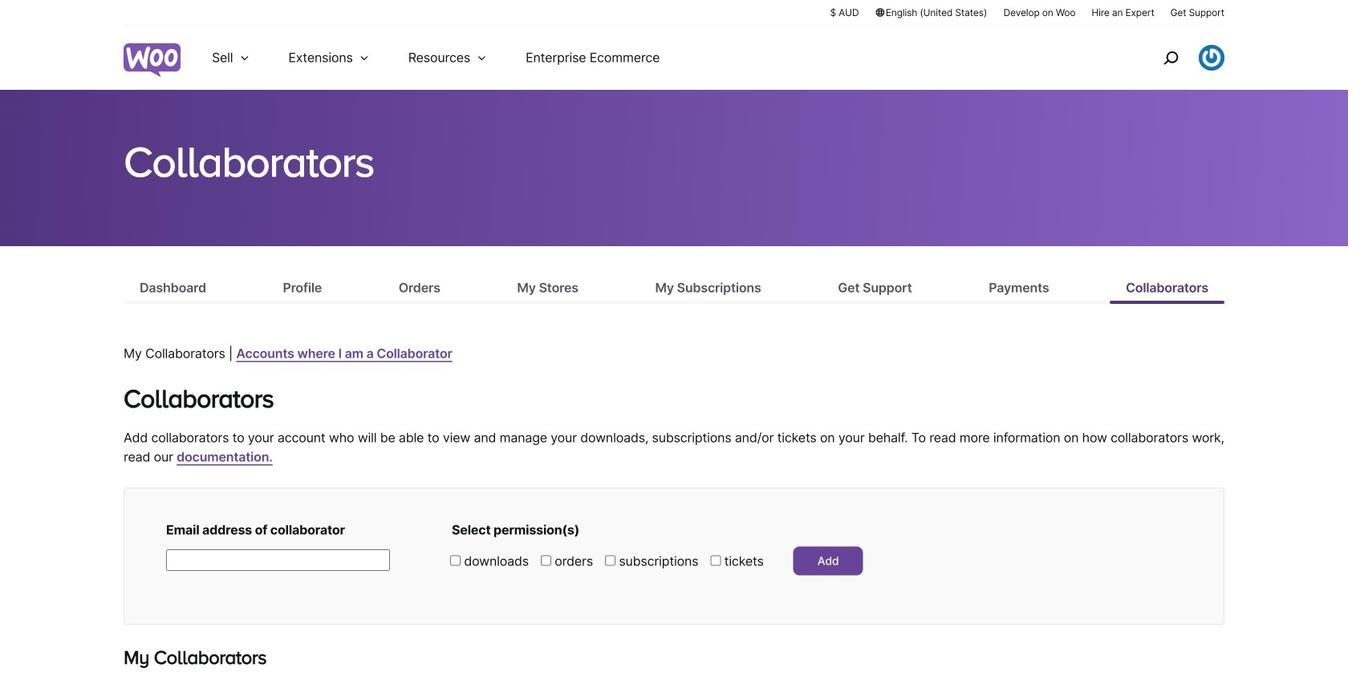 Task type: vqa. For each thing, say whether or not it's contained in the screenshot.
the bottom the external link image
no



Task type: locate. For each thing, give the bounding box(es) containing it.
None checkbox
[[450, 556, 461, 566], [541, 556, 551, 566], [450, 556, 461, 566], [541, 556, 551, 566]]

open account menu image
[[1199, 45, 1225, 71]]

service navigation menu element
[[1129, 32, 1225, 84]]

None checkbox
[[605, 556, 616, 566], [711, 556, 721, 566], [605, 556, 616, 566], [711, 556, 721, 566]]



Task type: describe. For each thing, give the bounding box(es) containing it.
search image
[[1158, 45, 1184, 71]]



